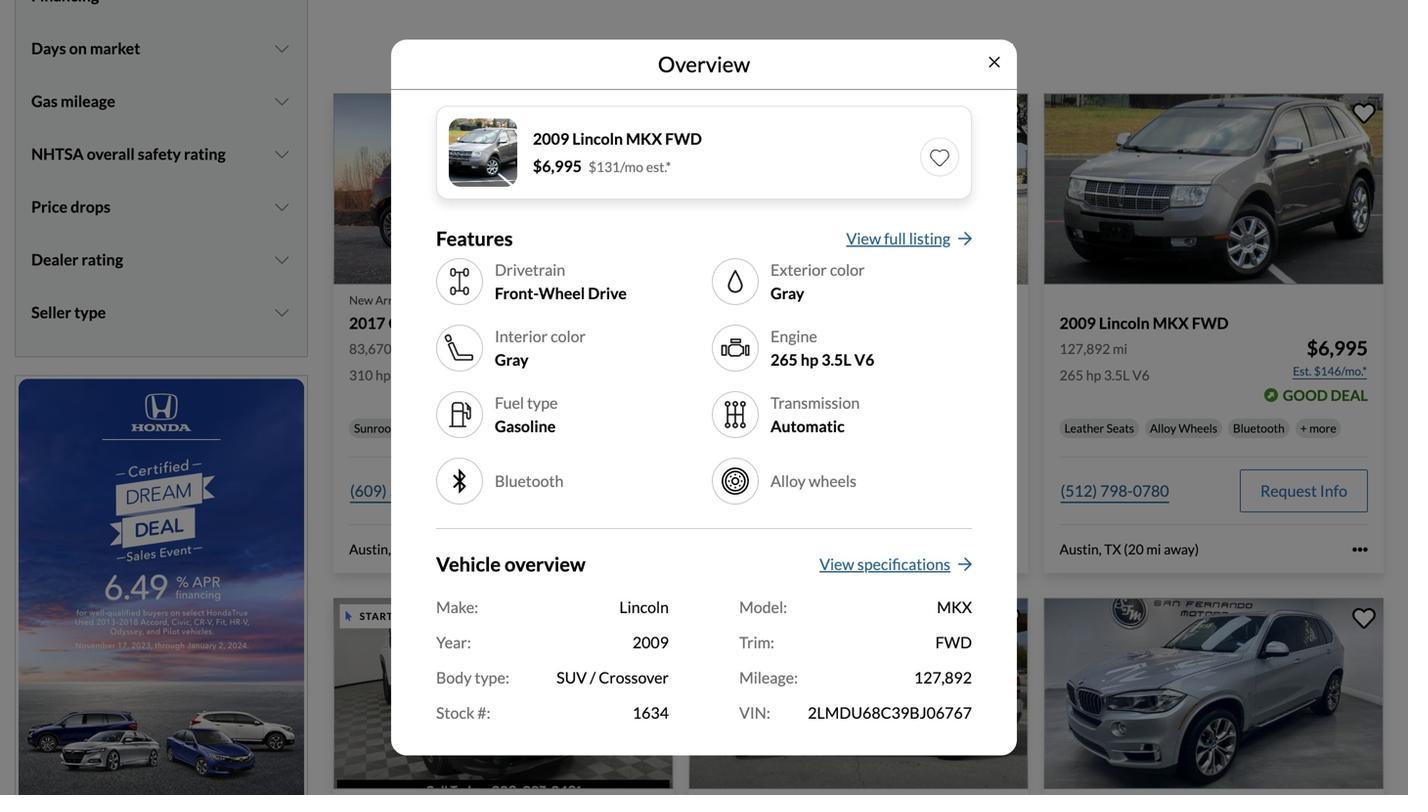 Task type: vqa. For each thing, say whether or not it's contained in the screenshot.
5 stars (65)
no



Task type: locate. For each thing, give the bounding box(es) containing it.
view left full
[[847, 229, 882, 248]]

2009 for 2009 lincoln mkx fwd $6,995 $131/mo est.*
[[533, 129, 570, 148]]

fuel
[[495, 393, 524, 412]]

1 horizontal spatial color
[[830, 260, 865, 279]]

transmission image
[[720, 399, 751, 431]]

wheels
[[824, 421, 863, 435], [1179, 421, 1218, 435]]

0 horizontal spatial color
[[551, 327, 586, 346]]

1 away) from the left
[[446, 541, 481, 558]]

1 horizontal spatial gray
[[771, 284, 805, 303]]

year:
[[436, 633, 471, 652]]

mi down "2009 lincoln mkx fwd"
[[1113, 340, 1128, 357]]

1 horizontal spatial request
[[1261, 481, 1318, 500]]

bluetooth
[[1234, 421, 1285, 435], [495, 472, 564, 491]]

1 wheels from the left
[[824, 421, 863, 435]]

exterior color image
[[720, 266, 751, 297]]

1 horizontal spatial info
[[1321, 481, 1348, 500]]

leather seats up (512) 798-0780
[[1065, 421, 1135, 435]]

request info down +
[[1261, 481, 1348, 500]]

1 horizontal spatial 3.5l
[[1105, 367, 1130, 384]]

fwd inside 2009 lincoln mkx fwd $6,995 $131/mo est.*
[[665, 129, 702, 148]]

alloy wheels
[[771, 472, 857, 491]]

interior
[[495, 327, 548, 346]]

1 horizontal spatial 2017
[[705, 313, 741, 332]]

tx left (9
[[394, 541, 411, 558]]

265 down "2009 lincoln mkx fwd"
[[1060, 367, 1084, 384]]

2 info from the left
[[1321, 481, 1348, 500]]

austin, left (9
[[349, 541, 391, 558]]

2 request info button from the left
[[1241, 470, 1369, 513]]

mkx for 2009 lincoln mkx fwd $6,995 $131/mo est.*
[[626, 129, 662, 148]]

wheels
[[809, 472, 857, 491]]

0 horizontal spatial wheels
[[824, 421, 863, 435]]

engine 265 hp 3.5l v6
[[771, 327, 875, 369]]

request info button for (609) 542-2241
[[530, 470, 658, 513]]

austin,
[[349, 541, 391, 558], [1060, 541, 1102, 558]]

trim:
[[740, 633, 775, 652]]

gray inside exterior color gray
[[771, 284, 805, 303]]

3.6l inside 2017 chrysler pacifica 91,992 mi 287 hp 3.6l v6
[[749, 367, 775, 384]]

gray 2009 lincoln mkx fwd suv / crossover front-wheel drive automatic image
[[1045, 93, 1384, 285]]

0 horizontal spatial leather seats
[[710, 421, 779, 435]]

v6 down engine
[[778, 367, 795, 384]]

1 alloy wheels from the left
[[795, 421, 863, 435]]

0 vertical spatial gray
[[771, 284, 805, 303]]

1 horizontal spatial bluetooth
[[1234, 421, 1285, 435]]

2009
[[533, 129, 570, 148], [1060, 313, 1097, 332], [633, 633, 669, 652]]

2 vertical spatial 2009
[[633, 633, 669, 652]]

tx left (20
[[1105, 541, 1122, 558]]

color inside exterior color gray
[[830, 260, 865, 279]]

red 2017 cadillac xt5 luxury fwd suv / crossover front-wheel drive 8-speed automatic image
[[334, 93, 673, 285]]

arrival
[[376, 293, 411, 307]]

hp right 287
[[731, 367, 746, 384]]

1 vertical spatial color
[[551, 327, 586, 346]]

127,892 down "2009 lincoln mkx fwd"
[[1060, 340, 1111, 357]]

1 vertical spatial gray
[[495, 350, 529, 369]]

mkx
[[626, 129, 662, 148], [1153, 313, 1189, 332], [937, 598, 972, 617]]

1 horizontal spatial 265
[[1060, 367, 1084, 384]]

0 horizontal spatial austin,
[[349, 541, 391, 558]]

hp down "2009 lincoln mkx fwd"
[[1087, 367, 1102, 384]]

0 vertical spatial lincoln
[[573, 129, 623, 148]]

1 request from the left
[[550, 481, 607, 500]]

0 horizontal spatial 3.5l
[[822, 350, 852, 369]]

3.6l right 310 on the top left of the page
[[394, 367, 419, 384]]

view full listing link
[[847, 227, 972, 258]]

color inside interior color gray
[[551, 327, 586, 346]]

3.6l
[[394, 367, 419, 384], [749, 367, 775, 384]]

0 horizontal spatial tx
[[394, 541, 411, 558]]

0 vertical spatial $6,995
[[533, 157, 582, 176]]

body
[[436, 668, 472, 687]]

0780
[[1134, 481, 1170, 500]]

drivetrain
[[495, 260, 566, 279]]

fwd
[[665, 129, 702, 148], [532, 313, 569, 332], [1192, 313, 1229, 332], [936, 633, 972, 652]]

exterior
[[771, 260, 827, 279]]

1 horizontal spatial 2009
[[633, 633, 669, 652]]

(512) 798-0780 button
[[1060, 470, 1171, 513]]

1 horizontal spatial tx
[[1105, 541, 1122, 558]]

+ more
[[1301, 421, 1337, 435]]

0 horizontal spatial 127,892
[[915, 668, 972, 687]]

127,892 inside the 127,892 mi 265 hp 3.5l v6
[[1060, 340, 1111, 357]]

7640
[[778, 481, 814, 500]]

leather up (512)
[[1065, 421, 1105, 435]]

gray down 'exterior'
[[771, 284, 805, 303]]

(830) 264-7640 button
[[705, 470, 815, 513]]

leather
[[710, 421, 749, 435], [1065, 421, 1105, 435]]

request down +
[[1261, 481, 1318, 500]]

gray inside interior color gray
[[495, 350, 529, 369]]

1 vertical spatial 2009
[[1060, 313, 1097, 332]]

request info button down system
[[530, 470, 658, 513]]

127,892 inside overview dialog
[[915, 668, 972, 687]]

color
[[830, 260, 865, 279], [551, 327, 586, 346]]

vehicle overview
[[436, 553, 586, 576]]

127,892
[[1060, 340, 1111, 357], [915, 668, 972, 687]]

265 inside engine 265 hp 3.5l v6
[[771, 350, 798, 369]]

0 vertical spatial color
[[830, 260, 865, 279]]

2017 inside new arrival 2017 cadillac xt5 luxury fwd
[[349, 313, 386, 332]]

0 horizontal spatial leather
[[710, 421, 749, 435]]

1 info from the left
[[610, 481, 637, 500]]

gray for interior color gray
[[495, 350, 529, 369]]

lincoln inside 2009 lincoln mkx fwd $6,995 $131/mo est.*
[[573, 129, 623, 148]]

(609) 542-2241 button
[[349, 470, 460, 513]]

0 horizontal spatial request info button
[[530, 470, 658, 513]]

1 horizontal spatial leather seats
[[1065, 421, 1135, 435]]

2017
[[349, 313, 386, 332], [705, 313, 741, 332]]

(512) 798-0780
[[1061, 481, 1170, 500]]

2017 up the 91,992
[[705, 313, 741, 332]]

hp inside the 127,892 mi 265 hp 3.5l v6
[[1087, 367, 1102, 384]]

bluetooth down navigation system
[[495, 472, 564, 491]]

seats
[[752, 421, 779, 435], [1107, 421, 1135, 435]]

alloy wheels up '0780' at the bottom right
[[1151, 421, 1218, 435]]

color right 'exterior'
[[830, 260, 865, 279]]

2009 lincoln mkx fwd
[[1060, 313, 1229, 332]]

crossover
[[599, 668, 669, 687]]

2 horizontal spatial 2009
[[1060, 313, 1097, 332]]

info
[[610, 481, 637, 500], [1321, 481, 1348, 500]]

1 2017 from the left
[[349, 313, 386, 332]]

austin, left (20
[[1060, 541, 1102, 558]]

deal
[[1331, 386, 1369, 404]]

hp down engine
[[801, 350, 819, 369]]

mi right (9
[[428, 541, 443, 558]]

2 request from the left
[[1261, 481, 1318, 500]]

away) for austin, tx (20 mi away)
[[1164, 541, 1200, 558]]

tx
[[394, 541, 411, 558], [1105, 541, 1122, 558]]

0 horizontal spatial mkx
[[626, 129, 662, 148]]

view for vehicle overview
[[820, 555, 855, 574]]

0 horizontal spatial info
[[610, 481, 637, 500]]

full
[[885, 229, 907, 248]]

1 horizontal spatial 3.6l
[[749, 367, 775, 384]]

1 horizontal spatial austin,
[[1060, 541, 1102, 558]]

3.5l down "2009 lincoln mkx fwd"
[[1105, 367, 1130, 384]]

127,892 for 127,892 mi 265 hp 3.5l v6
[[1060, 340, 1111, 357]]

drivetrain image
[[444, 266, 475, 297]]

color down "wheel"
[[551, 327, 586, 346]]

seats up 798-
[[1107, 421, 1135, 435]]

request info
[[550, 481, 637, 500], [1261, 481, 1348, 500]]

127,892 for 127,892
[[915, 668, 972, 687]]

leather up alloy wheels icon
[[710, 421, 749, 435]]

$6,995
[[533, 157, 582, 176], [1308, 337, 1369, 360]]

hp inside 83,670 mi 310 hp 3.6l v6
[[376, 367, 391, 384]]

$6,995 up $146/mo.*
[[1308, 337, 1369, 360]]

2 horizontal spatial away)
[[1164, 541, 1200, 558]]

2 tx from the left
[[1105, 541, 1122, 558]]

2 horizontal spatial mkx
[[1153, 313, 1189, 332]]

gray
[[771, 284, 805, 303], [495, 350, 529, 369]]

est. $146/mo.* button
[[1293, 362, 1369, 381]]

alloy
[[795, 421, 821, 435], [1151, 421, 1177, 435], [771, 472, 806, 491]]

1 vertical spatial lincoln
[[1100, 313, 1150, 332]]

2009 up the 127,892 mi 265 hp 3.5l v6
[[1060, 313, 1097, 332]]

v6 inside 2017 chrysler pacifica 91,992 mi 287 hp 3.6l v6
[[778, 367, 795, 384]]

1 leather seats from the left
[[710, 421, 779, 435]]

(38 mi away)
[[801, 541, 879, 558]]

0 horizontal spatial bluetooth
[[495, 472, 564, 491]]

0 vertical spatial 127,892
[[1060, 340, 1111, 357]]

265 inside the 127,892 mi 265 hp 3.5l v6
[[1060, 367, 1084, 384]]

$6,995 inside 2009 lincoln mkx fwd $6,995 $131/mo est.*
[[533, 157, 582, 176]]

v6
[[855, 350, 875, 369], [422, 367, 439, 384], [778, 367, 795, 384], [1133, 367, 1150, 384]]

1 vertical spatial view
[[820, 555, 855, 574]]

vin:
[[740, 703, 771, 723]]

1 austin, from the left
[[349, 541, 391, 558]]

bluetooth left +
[[1234, 421, 1285, 435]]

drivetrain front-wheel drive
[[495, 260, 627, 303]]

0 horizontal spatial 2017
[[349, 313, 386, 332]]

0 horizontal spatial $6,995
[[533, 157, 582, 176]]

1 vertical spatial bluetooth
[[495, 472, 564, 491]]

1 horizontal spatial alloy wheels
[[1151, 421, 1218, 435]]

away) right (38
[[844, 541, 879, 558]]

v6 down "2009 lincoln mkx fwd"
[[1133, 367, 1150, 384]]

hp
[[801, 350, 819, 369], [376, 367, 391, 384], [731, 367, 746, 384], [1087, 367, 1102, 384]]

bluetooth inside overview dialog
[[495, 472, 564, 491]]

1 horizontal spatial seats
[[1107, 421, 1135, 435]]

away) for austin, tx (9 mi away)
[[446, 541, 481, 558]]

overview dialog
[[391, 40, 1018, 756]]

2009 up crossover
[[633, 633, 669, 652]]

stock #:
[[436, 703, 491, 723]]

(830)
[[706, 481, 742, 500]]

2009 inside 2009 lincoln mkx fwd $6,995 $131/mo est.*
[[533, 129, 570, 148]]

request info for 2241
[[550, 481, 637, 500]]

0 horizontal spatial alloy wheels
[[795, 421, 863, 435]]

0 horizontal spatial gray
[[495, 350, 529, 369]]

1 horizontal spatial leather
[[1065, 421, 1105, 435]]

new arrival 2017 cadillac xt5 luxury fwd
[[349, 293, 569, 332]]

austin, tx (9 mi away)
[[349, 541, 481, 558]]

hp inside engine 265 hp 3.5l v6
[[801, 350, 819, 369]]

navigation system
[[467, 421, 563, 435]]

view specifications
[[820, 555, 951, 574]]

mkx inside 2009 lincoln mkx fwd $6,995 $131/mo est.*
[[626, 129, 662, 148]]

0 horizontal spatial 265
[[771, 350, 798, 369]]

1 horizontal spatial away)
[[844, 541, 879, 558]]

1 tx from the left
[[394, 541, 411, 558]]

2 vertical spatial mkx
[[937, 598, 972, 617]]

1 horizontal spatial 127,892
[[1060, 340, 1111, 357]]

0 horizontal spatial request info
[[550, 481, 637, 500]]

fuel type gasoline
[[495, 393, 558, 436]]

1 horizontal spatial wheels
[[1179, 421, 1218, 435]]

more
[[1310, 421, 1337, 435]]

1 request info from the left
[[550, 481, 637, 500]]

vehicle
[[436, 553, 501, 576]]

gray down 'interior'
[[495, 350, 529, 369]]

3 away) from the left
[[1164, 541, 1200, 558]]

0 horizontal spatial 3.6l
[[394, 367, 419, 384]]

view inside view full listing link
[[847, 229, 882, 248]]

$6,995 left $131/mo
[[533, 157, 582, 176]]

lincoln up $131/mo
[[573, 129, 623, 148]]

mi down chrysler
[[750, 340, 765, 357]]

1 vertical spatial mkx
[[1153, 313, 1189, 332]]

265 down engine
[[771, 350, 798, 369]]

1 horizontal spatial request info button
[[1241, 470, 1369, 513]]

2009 for 2009 lincoln mkx fwd
[[1060, 313, 1097, 332]]

model:
[[740, 598, 788, 617]]

3.6l down engine image
[[749, 367, 775, 384]]

request info button down +
[[1241, 470, 1369, 513]]

away)
[[446, 541, 481, 558], [844, 541, 879, 558], [1164, 541, 1200, 558]]

austin, for austin, tx (9 mi away)
[[349, 541, 391, 558]]

mi inside the 127,892 mi 265 hp 3.5l v6
[[1113, 340, 1128, 357]]

2 2017 from the left
[[705, 313, 741, 332]]

mouse pointer image
[[346, 612, 352, 621]]

127,892 up the 2lmdu68c39bj06767
[[915, 668, 972, 687]]

1 horizontal spatial request info
[[1261, 481, 1348, 500]]

2 vertical spatial lincoln
[[620, 598, 669, 617]]

3.5l
[[822, 350, 852, 369], [1105, 367, 1130, 384]]

2241
[[423, 481, 459, 500]]

1 horizontal spatial mkx
[[937, 598, 972, 617]]

wheel
[[539, 284, 585, 303]]

request info down system
[[550, 481, 637, 500]]

2 austin, from the left
[[1060, 541, 1102, 558]]

3.5l down pacifica
[[822, 350, 852, 369]]

0 vertical spatial 2009
[[533, 129, 570, 148]]

request
[[550, 481, 607, 500], [1261, 481, 1318, 500]]

request for 2241
[[550, 481, 607, 500]]

2 wheels from the left
[[1179, 421, 1218, 435]]

request info button
[[530, 470, 658, 513], [1241, 470, 1369, 513]]

lincoln up the 127,892 mi 265 hp 3.5l v6
[[1100, 313, 1150, 332]]

798-
[[1101, 481, 1134, 500]]

1 vertical spatial 127,892
[[915, 668, 972, 687]]

0 vertical spatial view
[[847, 229, 882, 248]]

features
[[436, 227, 513, 251]]

austin, tx (20 mi away)
[[1060, 541, 1200, 558]]

mi
[[395, 340, 409, 357], [750, 340, 765, 357], [1113, 340, 1128, 357], [428, 541, 443, 558], [826, 541, 841, 558], [1147, 541, 1162, 558]]

view inside view specifications link
[[820, 555, 855, 574]]

info for (609) 542-2241
[[610, 481, 637, 500]]

0 horizontal spatial seats
[[752, 421, 779, 435]]

0 vertical spatial mkx
[[626, 129, 662, 148]]

2017 down new
[[349, 313, 386, 332]]

v6 down pacifica
[[855, 350, 875, 369]]

2 request info from the left
[[1261, 481, 1348, 500]]

1 3.6l from the left
[[394, 367, 419, 384]]

seats right transmission icon
[[752, 421, 779, 435]]

(38
[[804, 541, 824, 558]]

lincoln up crossover
[[620, 598, 669, 617]]

0 horizontal spatial away)
[[446, 541, 481, 558]]

hp right 310 on the top left of the page
[[376, 367, 391, 384]]

away) right (20
[[1164, 541, 1200, 558]]

away) right (9
[[446, 541, 481, 558]]

alloy wheels down transmission
[[795, 421, 863, 435]]

1 horizontal spatial $6,995
[[1308, 337, 1369, 360]]

v6 down cadillac
[[422, 367, 439, 384]]

v6 inside engine 265 hp 3.5l v6
[[855, 350, 875, 369]]

1 request info button from the left
[[530, 470, 658, 513]]

2 3.6l from the left
[[749, 367, 775, 384]]

0 horizontal spatial 2009
[[533, 129, 570, 148]]

mi down cadillac
[[395, 340, 409, 357]]

view left specifications
[[820, 555, 855, 574]]

request down system
[[550, 481, 607, 500]]

bluetooth image
[[444, 466, 475, 497]]

1 vertical spatial $6,995
[[1308, 337, 1369, 360]]

2009 right 2009 lincoln mkx fwd 'image' at the top left of page
[[533, 129, 570, 148]]

leather seats up alloy wheels icon
[[710, 421, 779, 435]]

mi right (20
[[1147, 541, 1162, 558]]

0 horizontal spatial request
[[550, 481, 607, 500]]



Task type: describe. For each thing, give the bounding box(es) containing it.
transmission
[[771, 393, 860, 412]]

ellipsis h image
[[1353, 542, 1369, 557]]

arrow right image
[[959, 231, 972, 247]]

(830) 264-7640
[[706, 481, 814, 500]]

request for 0780
[[1261, 481, 1318, 500]]

1 seats from the left
[[752, 421, 779, 435]]

make:
[[436, 598, 479, 617]]

info for (512) 798-0780
[[1321, 481, 1348, 500]]

2009 for 2009
[[633, 633, 669, 652]]

$6,995 est. $146/mo.*
[[1294, 337, 1369, 378]]

arrow right image
[[959, 557, 972, 572]]

v6 inside 83,670 mi 310 hp 3.6l v6
[[422, 367, 439, 384]]

interior color image
[[444, 333, 475, 364]]

1634
[[633, 703, 669, 723]]

stock
[[436, 703, 475, 723]]

lincoln for 2009 lincoln mkx fwd $6,995 $131/mo est.*
[[573, 129, 623, 148]]

2017 chrysler pacifica 91,992 mi 287 hp 3.6l v6
[[705, 313, 861, 384]]

3.6l inside 83,670 mi 310 hp 3.6l v6
[[394, 367, 419, 384]]

mi right (38
[[826, 541, 841, 558]]

fwd inside new arrival 2017 cadillac xt5 luxury fwd
[[532, 313, 569, 332]]

2 leather seats from the left
[[1065, 421, 1135, 435]]

sunroof/moonroof
[[354, 421, 452, 435]]

tx for (20 mi away)
[[1105, 541, 1122, 558]]

tx for (9 mi away)
[[394, 541, 411, 558]]

287
[[705, 367, 729, 384]]

suv
[[557, 668, 587, 687]]

gray 2017 chrysler pacifica suv / crossover front-wheel drive 9-speed automatic image
[[689, 93, 1029, 285]]

mi inside 83,670 mi 310 hp 3.6l v6
[[395, 340, 409, 357]]

(609) 542-2241
[[350, 481, 459, 500]]

1 leather from the left
[[710, 421, 749, 435]]

color for interior color gray
[[551, 327, 586, 346]]

view full listing
[[847, 229, 951, 248]]

overview
[[658, 52, 751, 77]]

drive
[[588, 284, 627, 303]]

good
[[1283, 386, 1329, 404]]

good deal
[[1283, 386, 1369, 404]]

body type:
[[436, 668, 510, 687]]

overview
[[505, 553, 586, 576]]

system
[[526, 421, 563, 435]]

request info for 0780
[[1261, 481, 1348, 500]]

2009 lincoln mkx fwd $6,995 $131/mo est.*
[[533, 129, 702, 176]]

listing
[[910, 229, 951, 248]]

request info button for (512) 798-0780
[[1241, 470, 1369, 513]]

0 vertical spatial bluetooth
[[1234, 421, 1285, 435]]

engine image
[[720, 333, 751, 364]]

advertisement region
[[15, 375, 308, 795]]

2lmdu68c39bj06767
[[808, 703, 972, 723]]

automatic
[[771, 417, 845, 436]]

est.*
[[646, 159, 672, 175]]

alloy inside overview dialog
[[771, 472, 806, 491]]

close modal overview image
[[987, 54, 1003, 70]]

navigation
[[467, 421, 523, 435]]

v6 inside the 127,892 mi 265 hp 3.5l v6
[[1133, 367, 1150, 384]]

pacifica
[[807, 313, 861, 332]]

gasoline
[[495, 417, 556, 436]]

$131/mo
[[589, 159, 644, 175]]

color for exterior color gray
[[830, 260, 865, 279]]

cadillac
[[389, 313, 445, 332]]

264-
[[745, 481, 778, 500]]

127,892 mi 265 hp 3.5l v6
[[1060, 340, 1150, 384]]

specifications
[[858, 555, 951, 574]]

suv / crossover
[[557, 668, 669, 687]]

(609)
[[350, 481, 387, 500]]

2 seats from the left
[[1107, 421, 1135, 435]]

silver   nf 2014 bmw x5 xdrive35i awd suv / crossover all-wheel drive automatic image
[[1045, 598, 1384, 790]]

luxury
[[480, 313, 529, 332]]

lincoln for 2009 lincoln mkx fwd
[[1100, 313, 1150, 332]]

interior color gray
[[495, 327, 586, 369]]

type
[[527, 393, 558, 412]]

2 away) from the left
[[844, 541, 879, 558]]

91,992
[[705, 340, 747, 357]]

3.5l inside engine 265 hp 3.5l v6
[[822, 350, 852, 369]]

2 alloy wheels from the left
[[1151, 421, 1218, 435]]

83,670 mi 310 hp 3.6l v6
[[349, 340, 439, 384]]

est.
[[1294, 364, 1312, 378]]

exterior color gray
[[771, 260, 865, 303]]

2 leather from the left
[[1065, 421, 1105, 435]]

engine
[[771, 327, 818, 346]]

310
[[349, 367, 373, 384]]

83,670
[[349, 340, 392, 357]]

transmission automatic
[[771, 393, 860, 436]]

$146/mo.*
[[1315, 364, 1368, 378]]

mi inside 2017 chrysler pacifica 91,992 mi 287 hp 3.6l v6
[[750, 340, 765, 357]]

mkx for 2009 lincoln mkx fwd
[[1153, 313, 1189, 332]]

(9
[[413, 541, 426, 558]]

alloy wheels image
[[720, 466, 751, 497]]

542-
[[390, 481, 423, 500]]

front-
[[495, 284, 539, 303]]

view specifications link
[[820, 553, 972, 584]]

2017 inside 2017 chrysler pacifica 91,992 mi 287 hp 3.6l v6
[[705, 313, 741, 332]]

chrysler
[[744, 313, 804, 332]]

austin, for austin, tx (20 mi away)
[[1060, 541, 1102, 558]]

/
[[590, 668, 596, 687]]

3.5l inside the 127,892 mi 265 hp 3.5l v6
[[1105, 367, 1130, 384]]

(20
[[1124, 541, 1144, 558]]

new
[[349, 293, 373, 307]]

#:
[[478, 703, 491, 723]]

$6,995 inside $6,995 est. $146/mo.*
[[1308, 337, 1369, 360]]

alpine white 2016 jeep renegade sport suv / crossover front-wheel drive 9-speed automatic image
[[334, 598, 673, 790]]

2009 lincoln mkx fwd image
[[449, 118, 518, 187]]

mileage:
[[740, 668, 798, 687]]

view for features
[[847, 229, 882, 248]]

(512)
[[1061, 481, 1098, 500]]

fuel type image
[[444, 399, 475, 431]]

hp inside 2017 chrysler pacifica 91,992 mi 287 hp 3.6l v6
[[731, 367, 746, 384]]

type:
[[475, 668, 510, 687]]

gray for exterior color gray
[[771, 284, 805, 303]]

oxford white 2006 ford explorer xlt v6 suv / crossover rear-wheel drive 5-speed automatic image
[[689, 598, 1029, 790]]

xt5
[[448, 313, 477, 332]]



